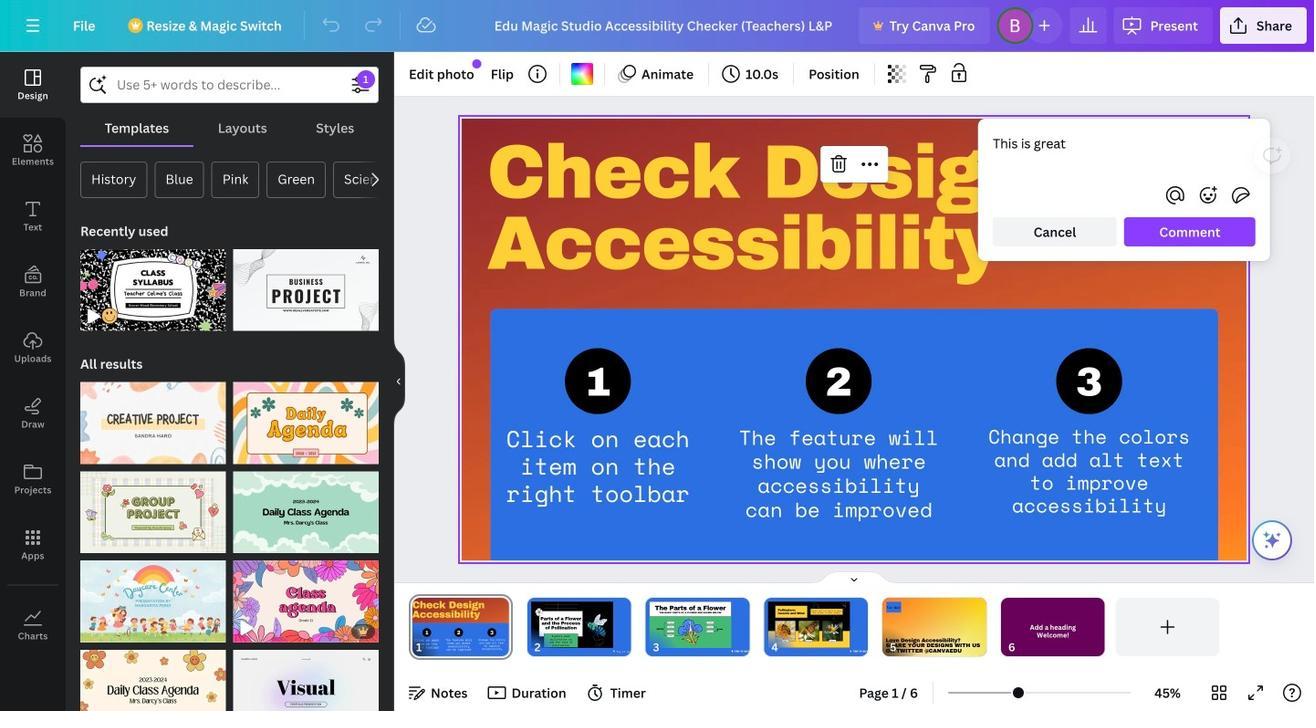 Task type: vqa. For each thing, say whether or not it's contained in the screenshot.
MULTICOLOR CLOUDS DAILY CLASS AGENDA TEMPLATE GROUP
yes



Task type: locate. For each thing, give the bounding box(es) containing it.
colorful floral illustrative class agenda presentation group
[[233, 550, 379, 643]]

2 horizontal spatial pink rectangle image
[[768, 602, 850, 648]]

Comment draft. Add a comment or @mention. text field
[[993, 133, 1256, 173]]

Use 5+ words to describe... search field
[[117, 68, 342, 102]]

green colorful cute aesthetic group project presentation group
[[80, 461, 226, 553]]

0 horizontal spatial pink rectangle image
[[531, 602, 613, 648]]

colorful watercolor creative project presentation group
[[80, 371, 226, 464]]

main menu bar
[[0, 0, 1315, 52]]

Zoom button
[[1139, 678, 1198, 708]]

page 1 image
[[409, 598, 513, 656]]

3 pink rectangle image from the left
[[768, 602, 850, 648]]

1 horizontal spatial pink rectangle image
[[650, 602, 732, 648]]

pink rectangle image
[[531, 602, 613, 648], [650, 602, 732, 648], [768, 602, 850, 648]]

orange and yellow retro flower power daily class agenda template group
[[80, 639, 226, 711]]

blue green colorful daycare center presentation group
[[80, 550, 226, 643]]

Page title text field
[[430, 638, 437, 656]]

hide pages image
[[811, 571, 898, 585]]

multicolor clouds daily class agenda template group
[[233, 461, 379, 553]]



Task type: describe. For each thing, give the bounding box(es) containing it.
grey minimalist business project presentation group
[[233, 238, 379, 331]]

side panel tab list
[[0, 52, 66, 658]]

hide image
[[394, 338, 405, 425]]

colorful scrapbook nostalgia class syllabus blank education presentation group
[[80, 238, 226, 331]]

canva assistant image
[[1262, 530, 1284, 551]]

2 pink rectangle image from the left
[[650, 602, 732, 648]]

gradient minimal portfolio proposal presentation group
[[233, 639, 379, 711]]

no colour image
[[572, 63, 593, 85]]

Design title text field
[[480, 7, 852, 44]]

1 pink rectangle image from the left
[[531, 602, 613, 648]]

orange groovy retro daily agenda presentation group
[[233, 371, 379, 464]]



